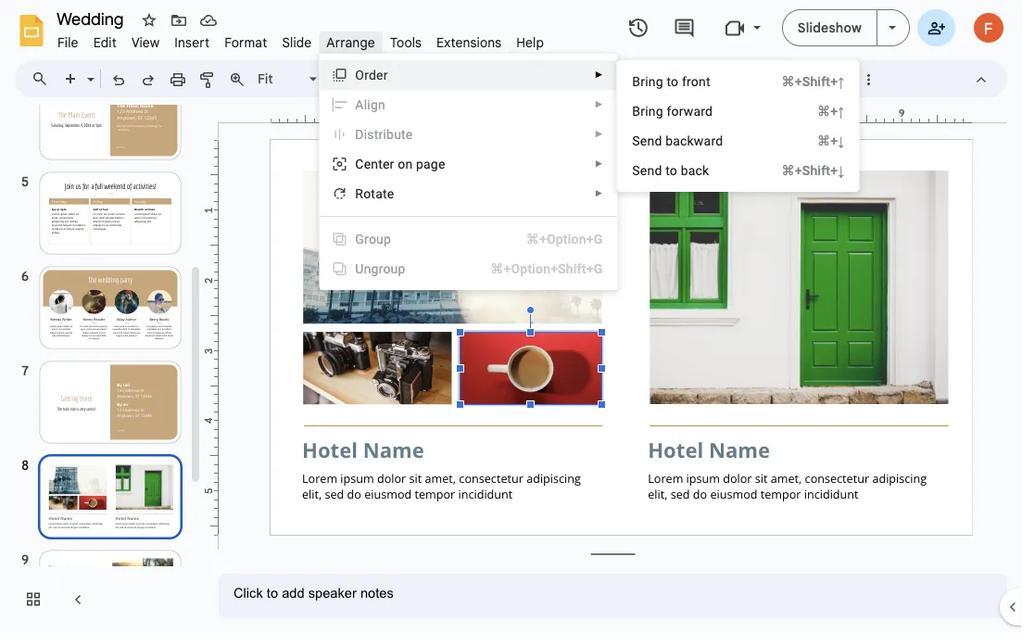 Task type: vqa. For each thing, say whether or not it's contained in the screenshot.


Task type: describe. For each thing, give the bounding box(es) containing it.
menu item containing u
[[320, 254, 617, 284]]

Rename text field
[[50, 7, 134, 30]]

ackward
[[674, 133, 724, 148]]

g roup
[[356, 231, 391, 247]]

⌘+down element
[[796, 132, 845, 150]]

► for otate
[[595, 188, 604, 199]]

lign
[[364, 97, 386, 112]]

slide menu item
[[275, 32, 319, 53]]

view
[[132, 34, 160, 51]]

⌘+shift+↑
[[782, 74, 845, 89]]

align a element
[[356, 97, 391, 112]]

order o element
[[356, 67, 394, 83]]

rder
[[365, 67, 388, 83]]

center on page c element
[[356, 156, 451, 172]]

slideshow button
[[783, 9, 878, 46]]

ard
[[694, 103, 713, 119]]

f
[[683, 74, 687, 89]]

bring for w ard
[[633, 103, 713, 119]]

file
[[57, 34, 78, 51]]

application containing slideshow
[[0, 0, 1023, 633]]

slide
[[282, 34, 312, 51]]

edit menu item
[[86, 32, 124, 53]]

send for send b ackward
[[633, 133, 663, 148]]

Zoom text field
[[255, 66, 307, 92]]

⌘+shift+down element
[[760, 161, 845, 180]]

send b ackward
[[633, 133, 724, 148]]

⌘+up element
[[796, 102, 845, 121]]

► for istribute
[[595, 129, 604, 140]]

page
[[416, 156, 446, 172]]

bring forward w element
[[633, 103, 719, 119]]

Zoom field
[[252, 66, 326, 93]]

k
[[703, 163, 710, 178]]

send backward b element
[[633, 133, 729, 148]]

o
[[356, 67, 365, 83]]

tools
[[390, 34, 422, 51]]

o rder
[[356, 67, 388, 83]]

r
[[356, 186, 364, 201]]

istribute
[[364, 127, 413, 142]]

ngroup
[[364, 261, 406, 276]]

format menu item
[[217, 32, 275, 53]]

menu containing o
[[319, 54, 618, 290]]

send to back k element
[[633, 163, 715, 178]]

bring to front f element
[[633, 74, 717, 89]]

menu item containing a
[[320, 90, 617, 120]]

d
[[356, 127, 364, 142]]

u
[[356, 261, 364, 276]]

► for enter on page
[[595, 159, 604, 169]]

⌘+option+shift+g
[[491, 261, 603, 276]]

arrange menu item
[[319, 32, 383, 53]]



Task type: locate. For each thing, give the bounding box(es) containing it.
to left f
[[667, 74, 679, 89]]

a
[[356, 97, 364, 112]]

menu item
[[320, 90, 617, 120], [320, 120, 617, 149], [320, 224, 617, 254], [320, 254, 617, 284]]

1 bring from the top
[[633, 74, 664, 89]]

1 vertical spatial bring
[[633, 103, 664, 119]]

bac
[[681, 163, 703, 178]]

menu bar containing file
[[50, 24, 552, 55]]

for
[[667, 103, 684, 119]]

bring left f
[[633, 74, 664, 89]]

2 send from the top
[[633, 163, 663, 178]]

menu item containing g
[[320, 224, 617, 254]]

b
[[666, 133, 674, 148]]

1 vertical spatial send
[[633, 163, 663, 178]]

Star checkbox
[[136, 7, 162, 33]]

group g element
[[356, 231, 397, 247]]

application
[[0, 0, 1023, 633]]

edit
[[93, 34, 117, 51]]

g
[[356, 231, 365, 247]]

1 menu item from the top
[[320, 90, 617, 120]]

⌘+option+shift+g element
[[469, 260, 603, 278]]

navigation
[[0, 72, 204, 633]]

extensions menu item
[[429, 32, 509, 53]]

► for rder
[[595, 70, 604, 80]]

r otate
[[356, 186, 394, 201]]

► left b
[[595, 129, 604, 140]]

ront
[[687, 74, 711, 89]]

insert menu item
[[167, 32, 217, 53]]

send to bac k
[[633, 163, 710, 178]]

1 vertical spatial to
[[666, 163, 678, 178]]

bring for bring to
[[633, 74, 664, 89]]

to for send
[[666, 163, 678, 178]]

⌘+↓
[[818, 133, 845, 148]]

► up ⌘+option+g
[[595, 188, 604, 199]]

⌘+shift+up element
[[760, 72, 845, 91]]

1 ► from the top
[[595, 70, 604, 80]]

⌘+option+g
[[526, 231, 603, 247]]

ungroup u element
[[356, 261, 411, 276]]

bring
[[633, 74, 664, 89], [633, 103, 664, 119]]

► left bring to f ront
[[595, 70, 604, 80]]

2 menu item from the top
[[320, 120, 617, 149]]

menu bar banner
[[0, 0, 1023, 633]]

send
[[633, 133, 663, 148], [633, 163, 663, 178]]

share. private to only me. image
[[928, 19, 946, 36]]

arrange
[[327, 34, 376, 51]]

4 ► from the top
[[595, 159, 604, 169]]

Menus field
[[23, 66, 64, 92]]

extensions
[[437, 34, 502, 51]]

menu bar inside menu bar banner
[[50, 24, 552, 55]]

send left b
[[633, 133, 663, 148]]

►
[[595, 70, 604, 80], [595, 99, 604, 110], [595, 129, 604, 140], [595, 159, 604, 169], [595, 188, 604, 199]]

menu item containing d
[[320, 120, 617, 149]]

rotate r element
[[356, 186, 400, 201]]

1 send from the top
[[633, 133, 663, 148]]

0 vertical spatial send
[[633, 133, 663, 148]]

send for send to bac k
[[633, 163, 663, 178]]

to left bac in the right of the page
[[666, 163, 678, 178]]

main toolbar
[[55, 65, 884, 93]]

c enter on page
[[356, 156, 446, 172]]

presentation options image
[[889, 26, 897, 30]]

► for lign
[[595, 99, 604, 110]]

2 ► from the top
[[595, 99, 604, 110]]

help menu item
[[509, 32, 552, 53]]

roup
[[365, 231, 391, 247]]

4 menu item from the top
[[320, 254, 617, 284]]

w
[[684, 103, 694, 119]]

menu containing bring to
[[617, 60, 860, 192]]

d istribute
[[356, 127, 413, 142]]

otate
[[364, 186, 394, 201]]

file menu item
[[50, 32, 86, 53]]

slideshow
[[798, 19, 862, 36]]

view menu item
[[124, 32, 167, 53]]

5 ► from the top
[[595, 188, 604, 199]]

send down send b ackward
[[633, 163, 663, 178]]

bring for bring for
[[633, 103, 664, 119]]

menu
[[319, 54, 618, 290], [617, 60, 860, 192]]

format
[[225, 34, 267, 51]]

► left "send to bac k"
[[595, 159, 604, 169]]

3 menu item from the top
[[320, 224, 617, 254]]

2 bring from the top
[[633, 103, 664, 119]]

bring to f ront
[[633, 74, 711, 89]]

enter
[[364, 156, 395, 172]]

u ngroup
[[356, 261, 406, 276]]

navigation inside application
[[0, 72, 204, 633]]

distribute d element
[[356, 127, 419, 142]]

⌘+↑
[[818, 103, 845, 119]]

⌘+shift+↓
[[782, 163, 845, 178]]

tools menu item
[[383, 32, 429, 53]]

new slide with layout image
[[83, 67, 95, 73]]

to for bring
[[667, 74, 679, 89]]

on
[[398, 156, 413, 172]]

insert
[[175, 34, 210, 51]]

to
[[667, 74, 679, 89], [666, 163, 678, 178]]

menu bar
[[50, 24, 552, 55]]

0 vertical spatial bring
[[633, 74, 664, 89]]

0 vertical spatial to
[[667, 74, 679, 89]]

help
[[517, 34, 544, 51]]

c
[[356, 156, 364, 172]]

bring left 'for'
[[633, 103, 664, 119]]

⌘+option+g element
[[504, 230, 603, 249]]

a lign
[[356, 97, 386, 112]]

► left the bring for w ard
[[595, 99, 604, 110]]

3 ► from the top
[[595, 129, 604, 140]]



